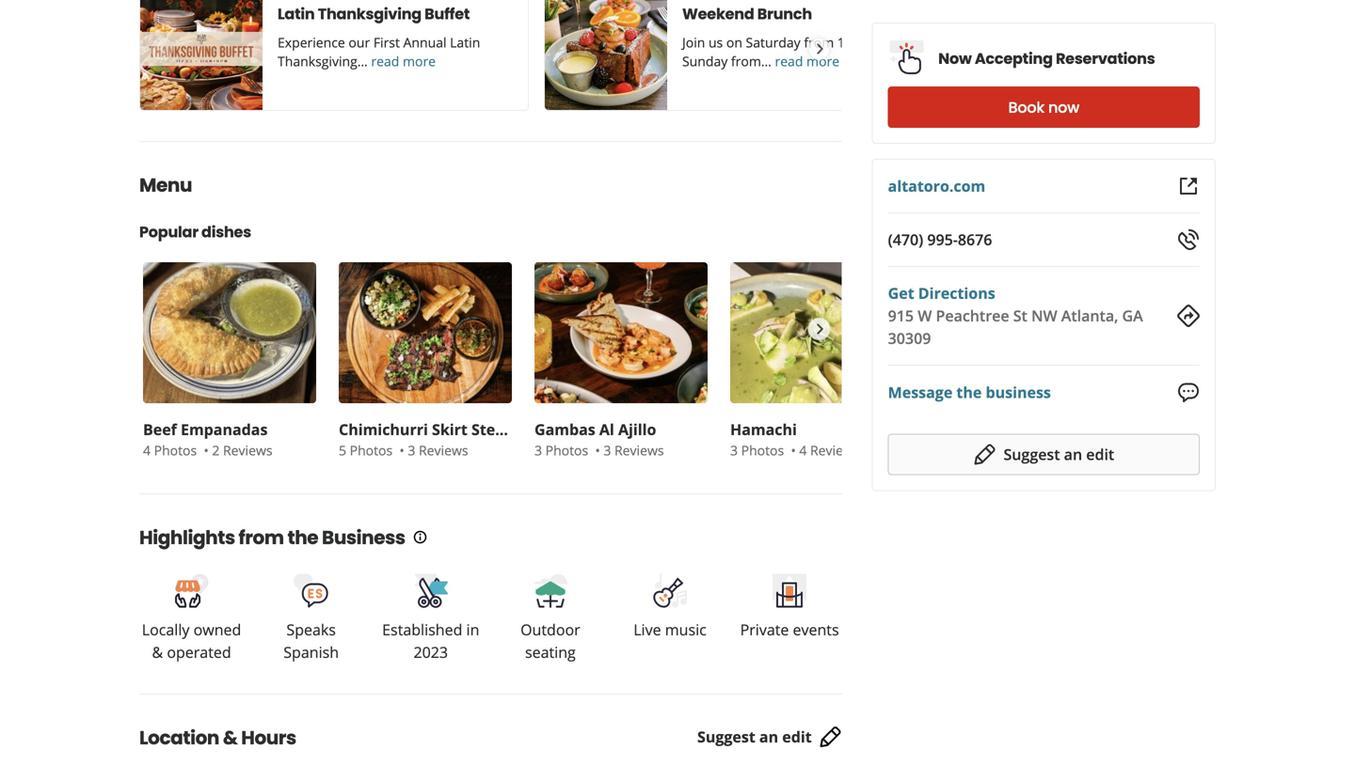 Task type: describe. For each thing, give the bounding box(es) containing it.
915
[[888, 306, 914, 326]]

events
[[793, 620, 839, 640]]

previous image
[[151, 318, 172, 341]]

from…
[[731, 52, 772, 70]]

1 vertical spatial the
[[287, 525, 318, 551]]

popular
[[139, 222, 198, 243]]

private
[[740, 620, 789, 640]]

24 directions v2 image
[[1177, 305, 1200, 328]]

private_events image
[[771, 573, 808, 610]]

operated
[[167, 643, 231, 663]]

chimichurri
[[339, 420, 428, 440]]

now
[[1048, 97, 1080, 118]]

2 reviews
[[212, 442, 272, 460]]

message the business
[[888, 382, 1051, 403]]

reviews for gambas al ajillo
[[615, 442, 664, 460]]

beef
[[143, 420, 177, 440]]

2
[[212, 442, 220, 460]]

locally
[[142, 620, 190, 640]]

spanish
[[284, 643, 339, 663]]

photos inside chimichurri skirt steak 5 photos
[[350, 442, 393, 460]]

highlights from the business
[[139, 525, 405, 551]]

read for thanksgiving
[[371, 52, 399, 70]]

995-
[[927, 230, 958, 250]]

get directions link
[[888, 283, 995, 304]]

weekend
[[682, 3, 754, 24]]

hours
[[241, 726, 296, 752]]

(470) 995-8676
[[888, 230, 992, 250]]

owned
[[193, 620, 241, 640]]

first
[[373, 33, 400, 51]]

gambas al ajillo image
[[535, 263, 708, 404]]

business
[[322, 525, 405, 551]]

beef empanadas 4 photos
[[143, 420, 268, 460]]

30309
[[888, 328, 931, 349]]

altatoro.com
[[888, 176, 986, 196]]

on
[[726, 33, 742, 51]]

suggest inside suggest an edit button
[[1004, 445, 1060, 465]]

chimichurri skirt steak image
[[339, 263, 512, 404]]

business
[[986, 382, 1051, 403]]

ga
[[1122, 306, 1143, 326]]

established_in image
[[412, 573, 450, 610]]

24 pencil v2 image
[[819, 727, 842, 749]]

directions
[[918, 283, 995, 304]]

0 horizontal spatial an
[[759, 728, 778, 748]]

locally owned & operated
[[142, 620, 241, 663]]

outdoor_seating_sponsored image
[[532, 573, 569, 610]]

us
[[709, 33, 723, 51]]

2 4 from the left
[[799, 442, 807, 460]]

nw
[[1031, 306, 1057, 326]]

hamachi
[[730, 420, 797, 440]]

ajillo
[[618, 420, 656, 440]]

outdoor
[[521, 620, 580, 640]]

peachtree
[[936, 306, 1009, 326]]

next image
[[809, 318, 830, 341]]

live music
[[634, 620, 707, 640]]

message the business button
[[888, 381, 1051, 404]]

experience our first annual latin thanksgiving…
[[278, 33, 480, 70]]

the inside button
[[957, 382, 982, 403]]

al
[[599, 420, 614, 440]]

now
[[938, 48, 972, 69]]

chimichurri skirt steak 5 photos
[[339, 420, 514, 460]]

thanksgiving
[[318, 3, 422, 24]]

book now
[[1008, 97, 1080, 118]]

edit inside button
[[1086, 445, 1114, 465]]

live_music_sponsored image
[[651, 573, 689, 610]]

0 horizontal spatial latin
[[278, 3, 315, 24]]

8676
[[958, 230, 992, 250]]

sunday
[[682, 52, 728, 70]]

reviews for chimichurri skirt steak
[[419, 442, 468, 460]]

established
[[382, 620, 462, 640]]

latin thanksgiving buffet
[[278, 3, 470, 24]]

11am-
[[837, 33, 877, 51]]

read for brunch
[[775, 52, 803, 70]]

more for thanksgiving
[[403, 52, 436, 70]]

brunch
[[757, 3, 812, 24]]

photos inside beef empanadas 4 photos
[[154, 442, 197, 460]]

latin thanksgiving buffet image
[[140, 0, 263, 110]]



Task type: locate. For each thing, give the bounding box(es) containing it.
speaks
[[286, 620, 336, 640]]

photos inside 'gambas al ajillo 3 photos'
[[545, 442, 588, 460]]

more
[[403, 52, 436, 70], [807, 52, 840, 70]]

weekend brunch
[[682, 3, 812, 24]]

from left 11am- on the right top
[[804, 33, 834, 51]]

read more for thanksgiving
[[371, 52, 436, 70]]

an right 24 pencil v2 icon
[[1064, 445, 1082, 465]]

established in 2023
[[382, 620, 479, 663]]

1 horizontal spatial read
[[775, 52, 803, 70]]

read down saturday on the right
[[775, 52, 803, 70]]

photos down beef
[[154, 442, 197, 460]]

locally_owned_operated image
[[173, 573, 210, 610]]

2 3 from the left
[[535, 442, 542, 460]]

empanadas
[[181, 420, 268, 440]]

location & hours
[[139, 726, 296, 752]]

1 read more from the left
[[371, 52, 436, 70]]

suggest an edit left 24 pencil v2 image
[[697, 728, 812, 748]]

read down first
[[371, 52, 399, 70]]

&
[[908, 33, 917, 51], [152, 643, 163, 663], [223, 726, 238, 752]]

1 reviews from the left
[[223, 442, 272, 460]]

1 horizontal spatial suggest an edit
[[1004, 445, 1114, 465]]

3
[[408, 442, 415, 460], [535, 442, 542, 460], [604, 442, 611, 460], [730, 442, 738, 460]]

0 horizontal spatial 3 reviews
[[408, 442, 468, 460]]

2 horizontal spatial &
[[908, 33, 917, 51]]

an left 24 pencil v2 image
[[759, 728, 778, 748]]

w
[[918, 306, 932, 326]]

from
[[804, 33, 834, 51], [239, 525, 284, 551]]

1 horizontal spatial an
[[1064, 445, 1082, 465]]

dishes
[[201, 222, 251, 243]]

photos
[[154, 442, 197, 460], [350, 442, 393, 460], [545, 442, 588, 460], [741, 442, 784, 460]]

previous image
[[151, 38, 172, 60]]

the up speaks_spanish icon
[[287, 525, 318, 551]]

private events
[[740, 620, 839, 640]]

3 down gambas
[[535, 442, 542, 460]]

more for brunch
[[807, 52, 840, 70]]

1 3 from the left
[[408, 442, 415, 460]]

get directions 915 w peachtree st nw atlanta, ga 30309
[[888, 283, 1143, 349]]

3 reviews
[[408, 442, 468, 460], [604, 442, 664, 460]]

& inside join us on saturday from 11am-3pm & sunday from…
[[908, 33, 917, 51]]

4 3 from the left
[[730, 442, 738, 460]]

0 horizontal spatial read
[[371, 52, 399, 70]]

reviews down skirt
[[419, 442, 468, 460]]

skirt
[[432, 420, 468, 440]]

0 horizontal spatial more
[[403, 52, 436, 70]]

3 down al
[[604, 442, 611, 460]]

more down 11am- on the right top
[[807, 52, 840, 70]]

3 reviews from the left
[[615, 442, 664, 460]]

1 horizontal spatial 3 reviews
[[604, 442, 664, 460]]

3 3 from the left
[[604, 442, 611, 460]]

2 3 reviews from the left
[[604, 442, 664, 460]]

24 external link v2 image
[[1177, 175, 1200, 198]]

thanksgiving…
[[278, 52, 368, 70]]

4 reviews
[[799, 442, 860, 460]]

speaks spanish
[[284, 620, 339, 663]]

reviews for hamachi
[[810, 442, 860, 460]]

1 vertical spatial suggest an edit
[[697, 728, 812, 748]]

latin down buffet
[[450, 33, 480, 51]]

photos inside hamachi 3 photos
[[741, 442, 784, 460]]

reviews down empanadas
[[223, 442, 272, 460]]

4 down beef
[[143, 442, 151, 460]]

0 vertical spatial from
[[804, 33, 834, 51]]

suggest an edit inside button
[[1004, 445, 1114, 465]]

0 horizontal spatial edit
[[782, 728, 812, 748]]

hamachi image
[[730, 263, 903, 404]]

24 phone v2 image
[[1177, 229, 1200, 251]]

0 horizontal spatial &
[[152, 643, 163, 663]]

book
[[1008, 97, 1045, 118]]

0 vertical spatial &
[[908, 33, 917, 51]]

0 horizontal spatial suggest
[[697, 728, 755, 748]]

suggest inside the suggest an edit link
[[697, 728, 755, 748]]

2 more from the left
[[807, 52, 840, 70]]

1 vertical spatial suggest
[[697, 728, 755, 748]]

photos down chimichurri
[[350, 442, 393, 460]]

3 reviews down ajillo
[[604, 442, 664, 460]]

4 right hamachi 3 photos
[[799, 442, 807, 460]]

annual
[[403, 33, 447, 51]]

photos down gambas
[[545, 442, 588, 460]]

3 reviews down skirt
[[408, 442, 468, 460]]

0 vertical spatial the
[[957, 382, 982, 403]]

reviews down ajillo
[[615, 442, 664, 460]]

0 horizontal spatial from
[[239, 525, 284, 551]]

in
[[466, 620, 479, 640]]

2023
[[414, 643, 448, 663]]

latin inside experience our first annual latin thanksgiving…
[[450, 33, 480, 51]]

1 horizontal spatial more
[[807, 52, 840, 70]]

1 more from the left
[[403, 52, 436, 70]]

3 reviews for skirt
[[408, 442, 468, 460]]

& right 3pm
[[908, 33, 917, 51]]

1 horizontal spatial suggest
[[1004, 445, 1060, 465]]

accepting
[[975, 48, 1053, 69]]

2 read more from the left
[[775, 52, 840, 70]]

weekend brunch image
[[545, 0, 667, 110]]

0 horizontal spatial the
[[287, 525, 318, 551]]

1 vertical spatial latin
[[450, 33, 480, 51]]

saturday
[[746, 33, 801, 51]]

altatoro.com link
[[888, 176, 986, 196]]

0 horizontal spatial suggest an edit
[[697, 728, 812, 748]]

beef empanadas image
[[143, 263, 316, 404]]

live
[[634, 620, 661, 640]]

2 reviews from the left
[[419, 442, 468, 460]]

3 down chimichurri
[[408, 442, 415, 460]]

reviews right hamachi 3 photos
[[810, 442, 860, 460]]

experience
[[278, 33, 345, 51]]

next image
[[809, 38, 830, 60]]

read more down saturday on the right
[[775, 52, 840, 70]]

read more for brunch
[[775, 52, 840, 70]]

1 horizontal spatial latin
[[450, 33, 480, 51]]

0 vertical spatial suggest an edit
[[1004, 445, 1114, 465]]

4 reviews from the left
[[810, 442, 860, 460]]

3 photos from the left
[[545, 442, 588, 460]]

1 horizontal spatial edit
[[1086, 445, 1114, 465]]

& inside locally owned & operated
[[152, 643, 163, 663]]

4 photos from the left
[[741, 442, 784, 460]]

from inside join us on saturday from 11am-3pm & sunday from…
[[804, 33, 834, 51]]

suggest an edit right 24 pencil v2 icon
[[1004, 445, 1114, 465]]

1 vertical spatial from
[[239, 525, 284, 551]]

gambas al ajillo 3 photos
[[535, 420, 656, 460]]

music
[[665, 620, 707, 640]]

0 vertical spatial suggest
[[1004, 445, 1060, 465]]

4 inside beef empanadas 4 photos
[[143, 442, 151, 460]]

2 vertical spatial &
[[223, 726, 238, 752]]

suggest
[[1004, 445, 1060, 465], [697, 728, 755, 748]]

1 horizontal spatial 4
[[799, 442, 807, 460]]

24 pencil v2 image
[[974, 444, 996, 466]]

2 read from the left
[[775, 52, 803, 70]]

an inside button
[[1064, 445, 1082, 465]]

reviews for beef empanadas
[[223, 442, 272, 460]]

5
[[339, 442, 346, 460]]

1 vertical spatial &
[[152, 643, 163, 663]]

3pm
[[877, 33, 904, 51]]

reservations
[[1056, 48, 1155, 69]]

latin
[[278, 3, 315, 24], [450, 33, 480, 51]]

info icon image
[[413, 530, 428, 545], [413, 530, 428, 545]]

1 read from the left
[[371, 52, 399, 70]]

3 inside hamachi 3 photos
[[730, 442, 738, 460]]

photos down hamachi
[[741, 442, 784, 460]]

more down 'annual'
[[403, 52, 436, 70]]

the right message
[[957, 382, 982, 403]]

(470)
[[888, 230, 923, 250]]

an
[[1064, 445, 1082, 465], [759, 728, 778, 748]]

0 vertical spatial an
[[1064, 445, 1082, 465]]

3 reviews for al
[[604, 442, 664, 460]]

buffet
[[425, 3, 470, 24]]

book now link
[[888, 87, 1200, 128]]

read more down first
[[371, 52, 436, 70]]

seating
[[525, 643, 576, 663]]

1 photos from the left
[[154, 442, 197, 460]]

atlanta,
[[1061, 306, 1118, 326]]

3 down hamachi
[[730, 442, 738, 460]]

steak
[[471, 420, 514, 440]]

suggest an edit button
[[888, 434, 1200, 476]]

1 horizontal spatial read more
[[775, 52, 840, 70]]

popular dishes
[[139, 222, 251, 243]]

suggest an edit link
[[697, 727, 842, 749]]

menu
[[139, 172, 192, 199]]

gambas
[[535, 420, 595, 440]]

4
[[143, 442, 151, 460], [799, 442, 807, 460]]

1 horizontal spatial from
[[804, 33, 834, 51]]

join
[[682, 33, 705, 51]]

suggest an edit
[[1004, 445, 1114, 465], [697, 728, 812, 748]]

1 vertical spatial an
[[759, 728, 778, 748]]

read more
[[371, 52, 436, 70], [775, 52, 840, 70]]

& down locally at the left of page
[[152, 643, 163, 663]]

highlights
[[139, 525, 235, 551]]

1 horizontal spatial &
[[223, 726, 238, 752]]

message
[[888, 382, 953, 403]]

1 4 from the left
[[143, 442, 151, 460]]

latin up experience
[[278, 3, 315, 24]]

0 horizontal spatial 4
[[143, 442, 151, 460]]

0 vertical spatial latin
[[278, 3, 315, 24]]

2 photos from the left
[[350, 442, 393, 460]]

edit
[[1086, 445, 1114, 465], [782, 728, 812, 748]]

from right highlights
[[239, 525, 284, 551]]

24 message v2 image
[[1177, 382, 1200, 404]]

reviews
[[223, 442, 272, 460], [419, 442, 468, 460], [615, 442, 664, 460], [810, 442, 860, 460]]

menu element
[[109, 141, 907, 464]]

st
[[1013, 306, 1027, 326]]

0 vertical spatial edit
[[1086, 445, 1114, 465]]

hamachi 3 photos
[[730, 420, 797, 460]]

outdoor seating
[[521, 620, 580, 663]]

3 inside 'gambas al ajillo 3 photos'
[[535, 442, 542, 460]]

1 3 reviews from the left
[[408, 442, 468, 460]]

now accepting reservations
[[938, 48, 1155, 69]]

location
[[139, 726, 219, 752]]

read
[[371, 52, 399, 70], [775, 52, 803, 70]]

get
[[888, 283, 914, 304]]

1 horizontal spatial the
[[957, 382, 982, 403]]

speaks_spanish image
[[292, 573, 330, 610]]

& left hours
[[223, 726, 238, 752]]

our
[[349, 33, 370, 51]]

1 vertical spatial edit
[[782, 728, 812, 748]]

join us on saturday from 11am-3pm & sunday from…
[[682, 33, 917, 70]]

0 horizontal spatial read more
[[371, 52, 436, 70]]



Task type: vqa. For each thing, say whether or not it's contained in the screenshot.
Steak
yes



